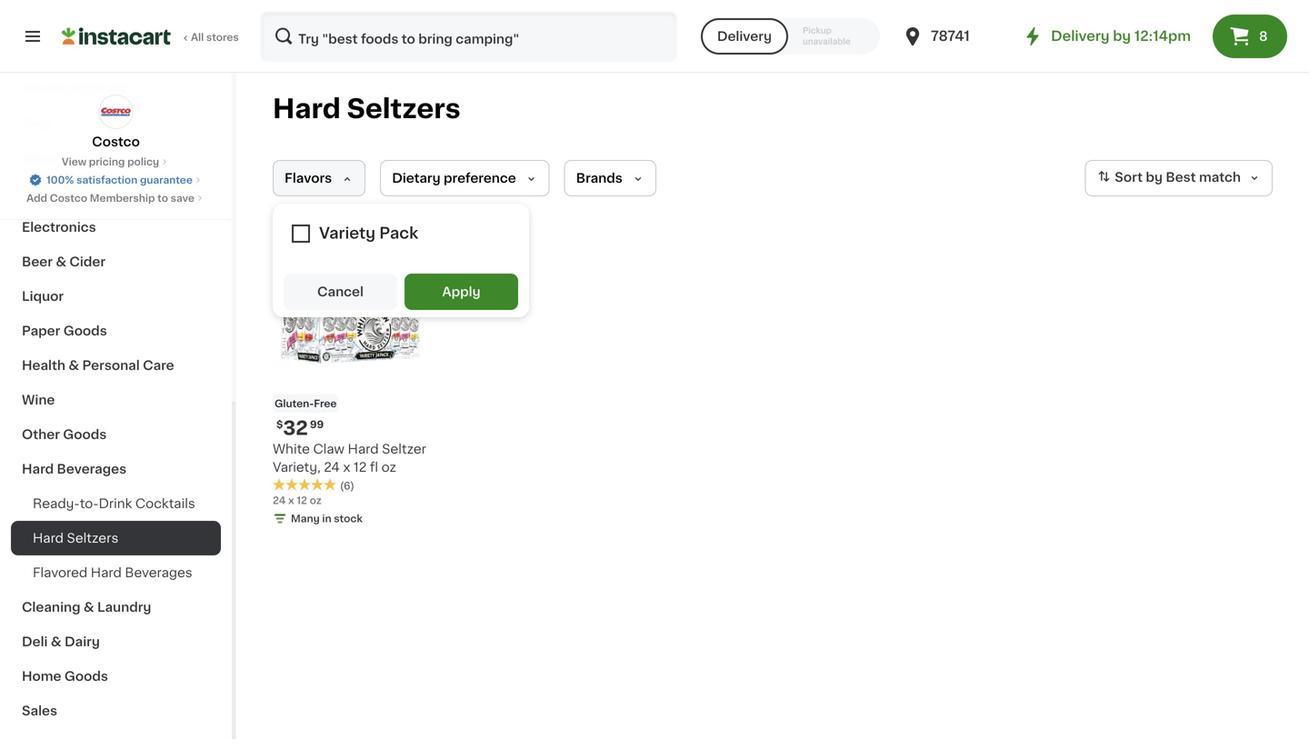 Task type: describe. For each thing, give the bounding box(es) containing it.
wine
[[22, 394, 55, 406]]

match
[[1199, 171, 1241, 184]]

cocktails
[[135, 497, 195, 510]]

delivery for delivery
[[717, 30, 772, 43]]

78741 button
[[902, 11, 1011, 62]]

0 vertical spatial beverages
[[57, 463, 126, 476]]

brands button
[[564, 160, 656, 196]]

drink
[[99, 497, 132, 510]]

liquor link
[[11, 279, 221, 314]]

cleaning & laundry link
[[11, 590, 221, 625]]

beer & cider link
[[11, 245, 221, 279]]

stores
[[206, 32, 239, 42]]

hard seltzers link
[[11, 521, 221, 556]]

free
[[314, 399, 337, 409]]

pets link
[[11, 106, 221, 141]]

preference
[[444, 172, 516, 185]]

add for add costco membership to save
[[26, 193, 47, 203]]

100%
[[46, 175, 74, 185]]

cleaning
[[22, 601, 80, 614]]

costco link
[[92, 95, 140, 151]]

& for deli
[[51, 636, 61, 648]]

sort
[[1115, 171, 1143, 184]]

8
[[1259, 30, 1268, 43]]

hard beverages
[[22, 463, 126, 476]]

sales link
[[11, 694, 221, 728]]

all stores
[[191, 32, 239, 42]]

flavored hard beverages
[[33, 566, 192, 579]]

paper goods
[[22, 325, 107, 337]]

flavored hard beverages link
[[11, 556, 221, 590]]

0 vertical spatial seltzers
[[347, 96, 461, 122]]

cancel
[[317, 286, 364, 298]]

white
[[273, 443, 310, 456]]

deli & dairy
[[22, 636, 100, 648]]

all
[[191, 32, 204, 42]]

hard up flavors
[[273, 96, 341, 122]]

snacks & candy link
[[11, 72, 221, 106]]

delivery by 12:14pm link
[[1022, 25, 1191, 47]]

product group
[[273, 255, 427, 530]]

hard beverages link
[[11, 452, 221, 486]]

flavors button
[[273, 160, 366, 196]]

view pricing policy
[[62, 157, 159, 167]]

pricing
[[89, 157, 125, 167]]

0 horizontal spatial costco
[[50, 193, 87, 203]]

wine link
[[11, 383, 221, 417]]

100% satisfaction guarantee button
[[28, 169, 204, 187]]

dietary
[[392, 172, 441, 185]]

sales
[[22, 705, 57, 717]]

paper goods link
[[11, 314, 221, 348]]

flavors
[[285, 172, 332, 185]]

fl
[[370, 461, 378, 474]]

service type group
[[701, 18, 880, 55]]

32
[[283, 419, 308, 438]]

hard inside white claw hard seltzer variety, 24 x 12 fl oz
[[348, 443, 379, 456]]

12 inside white claw hard seltzer variety, 24 x 12 fl oz
[[354, 461, 367, 474]]

by for delivery
[[1113, 30, 1131, 43]]

99
[[310, 420, 324, 430]]

home goods link
[[11, 659, 221, 694]]

variety,
[[273, 461, 321, 474]]

dietary preference button
[[380, 160, 550, 196]]

flavored
[[33, 566, 87, 579]]

beer & cider
[[22, 256, 105, 268]]

cancel button
[[284, 274, 397, 310]]

health & personal care
[[22, 359, 174, 372]]

satisfaction
[[77, 175, 138, 185]]

guarantee
[[140, 175, 193, 185]]

1 horizontal spatial costco
[[92, 135, 140, 148]]

goods for home goods
[[64, 670, 108, 683]]

policy
[[127, 157, 159, 167]]

hard down ready- on the left bottom of the page
[[33, 532, 64, 545]]

laundry
[[97, 601, 151, 614]]

other
[[22, 428, 60, 441]]

78741
[[931, 30, 970, 43]]

floral link
[[11, 175, 221, 210]]

hard up cleaning & laundry link
[[91, 566, 122, 579]]

(6)
[[340, 481, 354, 491]]

ready-to-drink cocktails link
[[11, 486, 221, 521]]

goods for paper goods
[[63, 325, 107, 337]]

12:14pm
[[1135, 30, 1191, 43]]

health & personal care link
[[11, 348, 221, 383]]

Best match Sort by field
[[1085, 160, 1273, 196]]

1 vertical spatial 24
[[273, 496, 286, 506]]

stock
[[334, 514, 363, 524]]



Task type: locate. For each thing, give the bounding box(es) containing it.
x
[[343, 461, 350, 474], [288, 496, 294, 506]]

goods for other goods
[[63, 428, 107, 441]]

0 horizontal spatial x
[[288, 496, 294, 506]]

baby link
[[11, 141, 221, 175]]

1 horizontal spatial 24
[[324, 461, 340, 474]]

costco down 100%
[[50, 193, 87, 203]]

0 vertical spatial 12
[[354, 461, 367, 474]]

& for snacks
[[72, 83, 83, 95]]

beverages up laundry
[[125, 566, 192, 579]]

paper
[[22, 325, 60, 337]]

costco
[[92, 135, 140, 148], [50, 193, 87, 203]]

& right beer
[[56, 256, 66, 268]]

add inside button
[[386, 270, 413, 283]]

delivery button
[[701, 18, 788, 55]]

0 horizontal spatial add
[[26, 193, 47, 203]]

ready-to-drink cocktails
[[33, 497, 195, 510]]

brands
[[576, 172, 623, 185]]

by for sort
[[1146, 171, 1163, 184]]

add for add
[[386, 270, 413, 283]]

home goods
[[22, 670, 108, 683]]

to-
[[80, 497, 99, 510]]

0 horizontal spatial by
[[1113, 30, 1131, 43]]

24
[[324, 461, 340, 474], [273, 496, 286, 506]]

hard up fl
[[348, 443, 379, 456]]

delivery inside button
[[717, 30, 772, 43]]

0 vertical spatial oz
[[382, 461, 396, 474]]

2 vertical spatial goods
[[64, 670, 108, 683]]

0 vertical spatial by
[[1113, 30, 1131, 43]]

1 vertical spatial 12
[[297, 496, 307, 506]]

seltzers
[[347, 96, 461, 122], [67, 532, 118, 545]]

electronics
[[22, 221, 96, 234]]

oz right fl
[[382, 461, 396, 474]]

snacks
[[22, 83, 69, 95]]

1 vertical spatial seltzers
[[67, 532, 118, 545]]

0 vertical spatial 24
[[324, 461, 340, 474]]

oz inside white claw hard seltzer variety, 24 x 12 fl oz
[[382, 461, 396, 474]]

seltzer
[[382, 443, 426, 456]]

1 horizontal spatial add
[[386, 270, 413, 283]]

cider
[[69, 256, 105, 268]]

1 horizontal spatial 12
[[354, 461, 367, 474]]

best
[[1166, 171, 1196, 184]]

24 down variety,
[[273, 496, 286, 506]]

24 inside white claw hard seltzer variety, 24 x 12 fl oz
[[324, 461, 340, 474]]

1 vertical spatial by
[[1146, 171, 1163, 184]]

hard seltzers up the flavors dropdown button
[[273, 96, 461, 122]]

hard seltzers down to-
[[33, 532, 118, 545]]

by inside field
[[1146, 171, 1163, 184]]

delivery for delivery by 12:14pm
[[1051, 30, 1110, 43]]

goods down dairy
[[64, 670, 108, 683]]

seltzers down to-
[[67, 532, 118, 545]]

other goods link
[[11, 417, 221, 452]]

& for beer
[[56, 256, 66, 268]]

dietary preference
[[392, 172, 516, 185]]

goods up health & personal care
[[63, 325, 107, 337]]

1 horizontal spatial delivery
[[1051, 30, 1110, 43]]

electronics link
[[11, 210, 221, 245]]

by left 12:14pm
[[1113, 30, 1131, 43]]

1 vertical spatial x
[[288, 496, 294, 506]]

100% satisfaction guarantee
[[46, 175, 193, 185]]

white claw hard seltzer variety, 24 x 12 fl oz
[[273, 443, 426, 474]]

0 vertical spatial costco
[[92, 135, 140, 148]]

12 up many
[[297, 496, 307, 506]]

0 horizontal spatial oz
[[310, 496, 322, 506]]

beverages up to-
[[57, 463, 126, 476]]

beer
[[22, 256, 53, 268]]

12 left fl
[[354, 461, 367, 474]]

all stores link
[[62, 11, 240, 62]]

instacart logo image
[[62, 25, 171, 47]]

delivery by 12:14pm
[[1051, 30, 1191, 43]]

floral
[[22, 186, 58, 199]]

goods up hard beverages
[[63, 428, 107, 441]]

& up dairy
[[84, 601, 94, 614]]

cleaning & laundry
[[22, 601, 151, 614]]

Search field
[[262, 13, 675, 60]]

pets
[[22, 117, 51, 130]]

membership
[[90, 193, 155, 203]]

view
[[62, 157, 86, 167]]

snacks & candy
[[22, 83, 130, 95]]

many
[[291, 514, 320, 524]]

24 x 12 oz
[[273, 496, 322, 506]]

★★★★★
[[273, 478, 336, 491], [273, 478, 336, 491]]

baby
[[22, 152, 56, 165]]

add costco membership to save link
[[26, 191, 205, 205]]

other goods
[[22, 428, 107, 441]]

by right "sort"
[[1146, 171, 1163, 184]]

1 vertical spatial goods
[[63, 428, 107, 441]]

0 vertical spatial goods
[[63, 325, 107, 337]]

x inside white claw hard seltzer variety, 24 x 12 fl oz
[[343, 461, 350, 474]]

1 horizontal spatial seltzers
[[347, 96, 461, 122]]

1 vertical spatial costco
[[50, 193, 87, 203]]

view pricing policy link
[[62, 155, 170, 169]]

many in stock
[[291, 514, 363, 524]]

1 horizontal spatial hard seltzers
[[273, 96, 461, 122]]

None search field
[[260, 11, 677, 62]]

hard
[[273, 96, 341, 122], [348, 443, 379, 456], [22, 463, 54, 476], [33, 532, 64, 545], [91, 566, 122, 579]]

0 horizontal spatial 24
[[273, 496, 286, 506]]

hard seltzers
[[273, 96, 461, 122], [33, 532, 118, 545]]

0 horizontal spatial delivery
[[717, 30, 772, 43]]

1 horizontal spatial by
[[1146, 171, 1163, 184]]

save
[[171, 193, 195, 203]]

oz up many
[[310, 496, 322, 506]]

8 button
[[1213, 15, 1288, 58]]

0 horizontal spatial seltzers
[[67, 532, 118, 545]]

0 vertical spatial hard seltzers
[[273, 96, 461, 122]]

24 down claw
[[324, 461, 340, 474]]

& for health
[[69, 359, 79, 372]]

seltzers up dietary
[[347, 96, 461, 122]]

ready-
[[33, 497, 80, 510]]

deli
[[22, 636, 48, 648]]

1 vertical spatial beverages
[[125, 566, 192, 579]]

hard down other
[[22, 463, 54, 476]]

dairy
[[65, 636, 100, 648]]

add button
[[352, 260, 422, 293]]

$ 32 99
[[276, 419, 324, 438]]

best match
[[1166, 171, 1241, 184]]

1 horizontal spatial x
[[343, 461, 350, 474]]

0 horizontal spatial hard seltzers
[[33, 532, 118, 545]]

gluten-free
[[275, 399, 337, 409]]

& right deli
[[51, 636, 61, 648]]

liquor
[[22, 290, 64, 303]]

add costco membership to save
[[26, 193, 195, 203]]

1 vertical spatial oz
[[310, 496, 322, 506]]

sort by
[[1115, 171, 1163, 184]]

personal
[[82, 359, 140, 372]]

oz
[[382, 461, 396, 474], [310, 496, 322, 506]]

$
[[276, 420, 283, 430]]

in
[[322, 514, 332, 524]]

gluten-
[[275, 399, 314, 409]]

0 horizontal spatial 12
[[297, 496, 307, 506]]

apply button
[[405, 274, 518, 310]]

deli & dairy link
[[11, 625, 221, 659]]

x up (6)
[[343, 461, 350, 474]]

1 vertical spatial add
[[386, 270, 413, 283]]

& left candy
[[72, 83, 83, 95]]

0 vertical spatial x
[[343, 461, 350, 474]]

candy
[[86, 83, 130, 95]]

claw
[[313, 443, 345, 456]]

& for cleaning
[[84, 601, 94, 614]]

costco logo image
[[99, 95, 133, 129]]

home
[[22, 670, 61, 683]]

0 vertical spatial add
[[26, 193, 47, 203]]

to
[[157, 193, 168, 203]]

12
[[354, 461, 367, 474], [297, 496, 307, 506]]

apply
[[442, 286, 481, 298]]

1 horizontal spatial oz
[[382, 461, 396, 474]]

by
[[1113, 30, 1131, 43], [1146, 171, 1163, 184]]

1 vertical spatial hard seltzers
[[33, 532, 118, 545]]

x up many
[[288, 496, 294, 506]]

costco up view pricing policy link
[[92, 135, 140, 148]]

& right health
[[69, 359, 79, 372]]

beverages
[[57, 463, 126, 476], [125, 566, 192, 579]]



Task type: vqa. For each thing, say whether or not it's contained in the screenshot.
Brands dropdown button
yes



